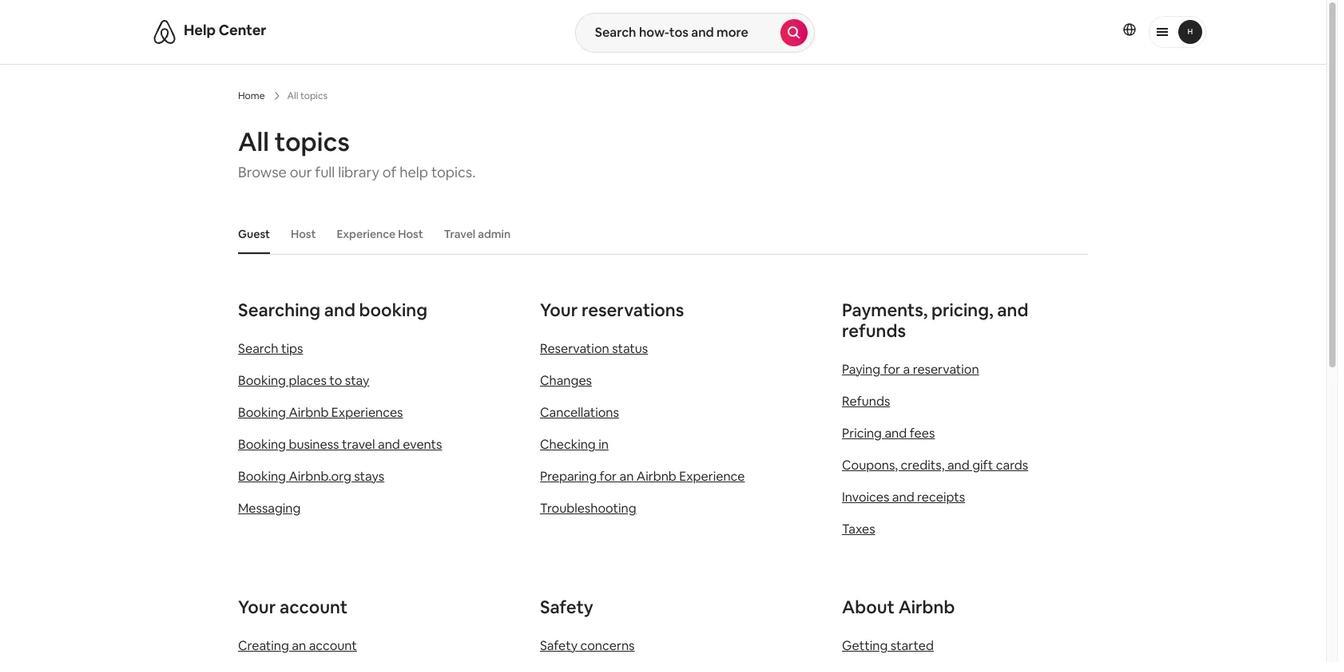 Task type: locate. For each thing, give the bounding box(es) containing it.
status
[[612, 340, 648, 357]]

1 horizontal spatial an
[[620, 468, 634, 485]]

pricing,
[[932, 299, 994, 321]]

troubleshooting link
[[540, 500, 637, 517]]

booking for booking airbnb.org stays
[[238, 468, 286, 485]]

coupons, credits, and gift cards link
[[842, 457, 1029, 474]]

1 horizontal spatial your
[[540, 299, 578, 321]]

experience
[[337, 227, 396, 241], [679, 468, 745, 485]]

0 horizontal spatial for
[[600, 468, 617, 485]]

host inside button
[[291, 227, 316, 241]]

booking business travel and events
[[238, 436, 442, 453]]

refunds
[[842, 393, 890, 410]]

admin
[[478, 227, 511, 241]]

2 host from the left
[[398, 227, 423, 241]]

1 vertical spatial your
[[238, 596, 276, 618]]

taxes link
[[842, 521, 875, 538]]

topics
[[275, 125, 350, 158]]

and right pricing,
[[998, 299, 1029, 321]]

reservation
[[913, 361, 979, 378]]

pricing
[[842, 425, 882, 442]]

refunds
[[842, 320, 906, 342]]

and
[[324, 299, 355, 321], [998, 299, 1029, 321], [885, 425, 907, 442], [378, 436, 400, 453], [948, 457, 970, 474], [892, 489, 915, 506]]

searching
[[238, 299, 321, 321]]

1 safety from the top
[[540, 596, 594, 618]]

for for preparing
[[600, 468, 617, 485]]

0 vertical spatial experience
[[337, 227, 396, 241]]

0 vertical spatial safety
[[540, 596, 594, 618]]

invoices and receipts
[[842, 489, 965, 506]]

0 vertical spatial airbnb
[[289, 404, 329, 421]]

and left fees at right
[[885, 425, 907, 442]]

0 horizontal spatial airbnb
[[289, 404, 329, 421]]

booking airbnb.org stays link
[[238, 468, 384, 485]]

1 vertical spatial experience
[[679, 468, 745, 485]]

booking up the messaging link on the bottom
[[238, 468, 286, 485]]

booking down booking places to stay link on the left of the page
[[238, 404, 286, 421]]

pricing and fees
[[842, 425, 935, 442]]

tab list
[[230, 214, 1088, 254]]

airbnb for about
[[899, 596, 955, 618]]

2 vertical spatial airbnb
[[899, 596, 955, 618]]

None search field
[[575, 13, 815, 53]]

for
[[883, 361, 901, 378], [600, 468, 617, 485]]

booking for booking places to stay
[[238, 372, 286, 389]]

1 host from the left
[[291, 227, 316, 241]]

safety for safety
[[540, 596, 594, 618]]

1 vertical spatial safety
[[540, 638, 578, 654]]

booking left business
[[238, 436, 286, 453]]

search tips link
[[238, 340, 303, 357]]

safety
[[540, 596, 594, 618], [540, 638, 578, 654]]

1 vertical spatial for
[[600, 468, 617, 485]]

1 booking from the top
[[238, 372, 286, 389]]

preparing
[[540, 468, 597, 485]]

booking
[[359, 299, 427, 321]]

travel admin
[[444, 227, 511, 241]]

airbnb
[[289, 404, 329, 421], [637, 468, 677, 485], [899, 596, 955, 618]]

for left a
[[883, 361, 901, 378]]

host left travel
[[398, 227, 423, 241]]

4 booking from the top
[[238, 468, 286, 485]]

1 horizontal spatial experience
[[679, 468, 745, 485]]

cancellations link
[[540, 404, 619, 421]]

host
[[291, 227, 316, 241], [398, 227, 423, 241]]

stays
[[354, 468, 384, 485]]

2 booking from the top
[[238, 404, 286, 421]]

host button
[[283, 219, 324, 249]]

for down in
[[600, 468, 617, 485]]

receipts
[[917, 489, 965, 506]]

safety for safety concerns
[[540, 638, 578, 654]]

your up creating
[[238, 596, 276, 618]]

safety up safety concerns link
[[540, 596, 594, 618]]

coupons,
[[842, 457, 898, 474]]

experiences
[[332, 404, 403, 421]]

airbnb for booking
[[289, 404, 329, 421]]

getting started
[[842, 638, 934, 654]]

and right travel
[[378, 436, 400, 453]]

to
[[329, 372, 342, 389]]

booking airbnb experiences link
[[238, 404, 403, 421]]

invoices and receipts link
[[842, 489, 965, 506]]

0 vertical spatial your
[[540, 299, 578, 321]]

your
[[540, 299, 578, 321], [238, 596, 276, 618]]

travel
[[342, 436, 375, 453]]

an
[[620, 468, 634, 485], [292, 638, 306, 654]]

1 vertical spatial an
[[292, 638, 306, 654]]

account up creating an account 'link'
[[280, 596, 348, 618]]

checking in
[[540, 436, 609, 453]]

and inside the payments, pricing, and refunds
[[998, 299, 1029, 321]]

0 vertical spatial an
[[620, 468, 634, 485]]

your up reservation
[[540, 299, 578, 321]]

experience inside button
[[337, 227, 396, 241]]

1 vertical spatial airbnb
[[637, 468, 677, 485]]

for for paying
[[883, 361, 901, 378]]

3 booking from the top
[[238, 436, 286, 453]]

an up troubleshooting
[[620, 468, 634, 485]]

an right creating
[[292, 638, 306, 654]]

1 horizontal spatial airbnb
[[637, 468, 677, 485]]

2 horizontal spatial airbnb
[[899, 596, 955, 618]]

reservations
[[582, 299, 684, 321]]

booking down search
[[238, 372, 286, 389]]

safety left the concerns
[[540, 638, 578, 654]]

0 horizontal spatial an
[[292, 638, 306, 654]]

booking places to stay
[[238, 372, 369, 389]]

1 horizontal spatial host
[[398, 227, 423, 241]]

guest button
[[230, 219, 278, 249]]

host right the guest button
[[291, 227, 316, 241]]

0 vertical spatial for
[[883, 361, 901, 378]]

and left gift at bottom
[[948, 457, 970, 474]]

0 horizontal spatial your
[[238, 596, 276, 618]]

booking
[[238, 372, 286, 389], [238, 404, 286, 421], [238, 436, 286, 453], [238, 468, 286, 485]]

started
[[891, 638, 934, 654]]

0 horizontal spatial host
[[291, 227, 316, 241]]

creating an account
[[238, 638, 357, 654]]

reservation status link
[[540, 340, 648, 357]]

paying
[[842, 361, 881, 378]]

0 horizontal spatial experience
[[337, 227, 396, 241]]

checking in link
[[540, 436, 609, 453]]

account down your account
[[309, 638, 357, 654]]

search
[[238, 340, 278, 357]]

library
[[338, 163, 379, 181]]

in
[[599, 436, 609, 453]]

preparing for an airbnb experience link
[[540, 468, 745, 485]]

your for your reservations
[[540, 299, 578, 321]]

1 horizontal spatial for
[[883, 361, 901, 378]]

2 safety from the top
[[540, 638, 578, 654]]

concerns
[[581, 638, 635, 654]]

invoices
[[842, 489, 890, 506]]



Task type: describe. For each thing, give the bounding box(es) containing it.
your for your account
[[238, 596, 276, 618]]

home link
[[238, 89, 265, 102]]

tab list containing guest
[[230, 214, 1088, 254]]

a
[[903, 361, 910, 378]]

booking airbnb.org stays
[[238, 468, 384, 485]]

1 vertical spatial account
[[309, 638, 357, 654]]

safety concerns
[[540, 638, 635, 654]]

booking for booking airbnb experiences
[[238, 404, 286, 421]]

your account
[[238, 596, 348, 618]]

and left booking
[[324, 299, 355, 321]]

all
[[238, 125, 269, 158]]

stay
[[345, 372, 369, 389]]

about airbnb
[[842, 596, 955, 618]]

messaging link
[[238, 500, 301, 517]]

search tips
[[238, 340, 303, 357]]

airbnb homepage image
[[152, 19, 177, 45]]

gift
[[973, 457, 993, 474]]

searching and booking
[[238, 299, 427, 321]]

experience host button
[[329, 219, 431, 249]]

Search how-tos and more search field
[[576, 14, 781, 52]]

fees
[[910, 425, 935, 442]]

paying for a reservation
[[842, 361, 979, 378]]

reservation
[[540, 340, 609, 357]]

cards
[[996, 457, 1029, 474]]

credits,
[[901, 457, 945, 474]]

topics.
[[431, 163, 476, 181]]

help center link
[[184, 21, 267, 39]]

of
[[383, 163, 397, 181]]

your reservations
[[540, 299, 684, 321]]

full
[[315, 163, 335, 181]]

main navigation menu image
[[1179, 20, 1203, 44]]

tips
[[281, 340, 303, 357]]

browse
[[238, 163, 287, 181]]

help center
[[184, 21, 267, 39]]

booking airbnb experiences
[[238, 404, 403, 421]]

getting started link
[[842, 638, 934, 654]]

getting
[[842, 638, 888, 654]]

creating an account link
[[238, 638, 357, 654]]

changes
[[540, 372, 592, 389]]

travel admin button
[[436, 219, 519, 249]]

paying for a reservation link
[[842, 361, 979, 378]]

reservation status
[[540, 340, 648, 357]]

home
[[238, 89, 265, 102]]

creating
[[238, 638, 289, 654]]

payments, pricing, and refunds
[[842, 299, 1029, 342]]

experience host
[[337, 227, 423, 241]]

host inside button
[[398, 227, 423, 241]]

help
[[184, 21, 216, 39]]

center
[[219, 21, 267, 39]]

refunds link
[[842, 393, 890, 410]]

troubleshooting
[[540, 500, 637, 517]]

business
[[289, 436, 339, 453]]

preparing for an airbnb experience
[[540, 468, 745, 485]]

booking for booking business travel and events
[[238, 436, 286, 453]]

booking business travel and events link
[[238, 436, 442, 453]]

places
[[289, 372, 327, 389]]

changes link
[[540, 372, 592, 389]]

cancellations
[[540, 404, 619, 421]]

payments,
[[842, 299, 928, 321]]

taxes
[[842, 521, 875, 538]]

airbnb.org
[[289, 468, 351, 485]]

travel
[[444, 227, 476, 241]]

messaging
[[238, 500, 301, 517]]

0 vertical spatial account
[[280, 596, 348, 618]]

help
[[400, 163, 428, 181]]

our
[[290, 163, 312, 181]]

events
[[403, 436, 442, 453]]

safety concerns link
[[540, 638, 635, 654]]

coupons, credits, and gift cards
[[842, 457, 1029, 474]]

and down credits,
[[892, 489, 915, 506]]

pricing and fees link
[[842, 425, 935, 442]]

checking
[[540, 436, 596, 453]]

about
[[842, 596, 895, 618]]

booking places to stay link
[[238, 372, 369, 389]]

guest
[[238, 227, 270, 241]]

all topics browse our full library of help topics.
[[238, 125, 476, 181]]



Task type: vqa. For each thing, say whether or not it's contained in the screenshot.
Reservation status
yes



